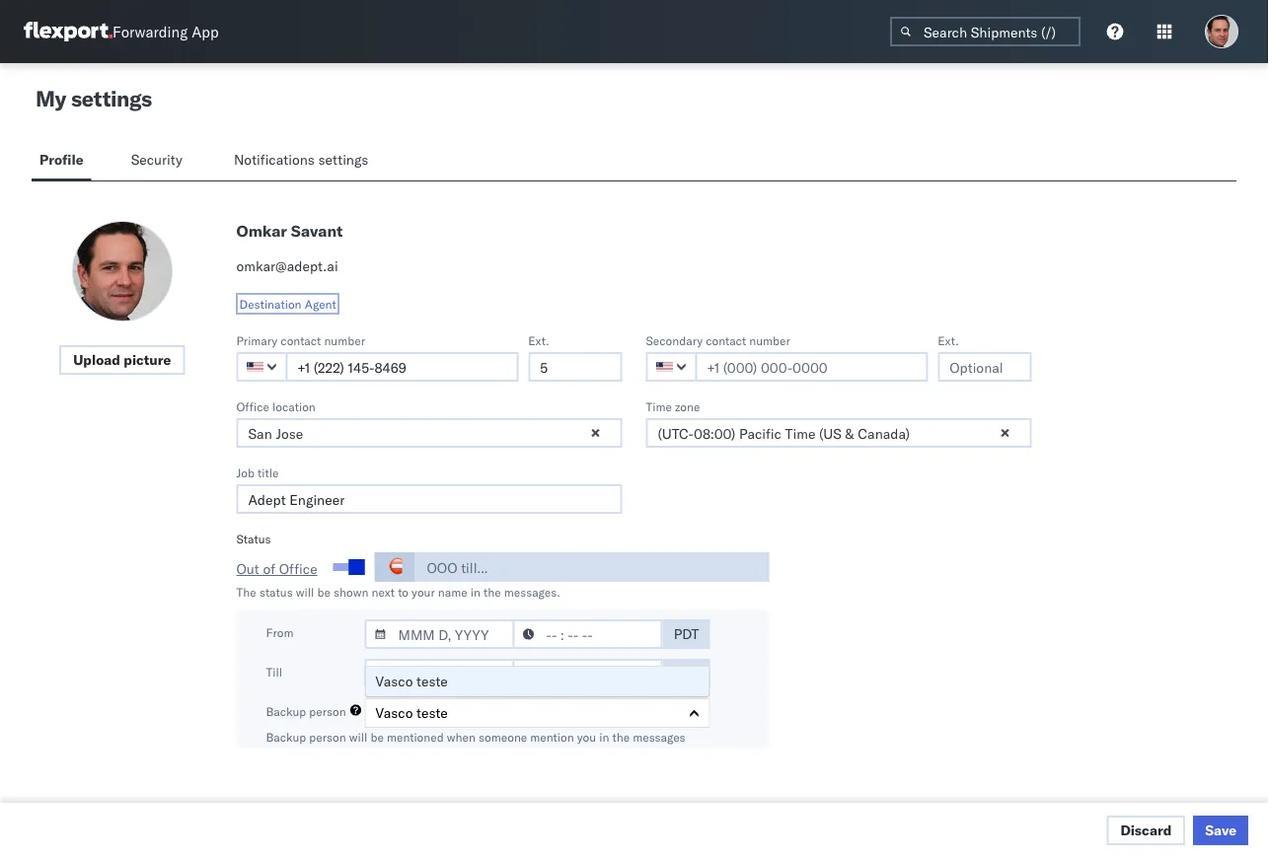 Task type: describe. For each thing, give the bounding box(es) containing it.
+1 (000) 000-0000 telephone field
[[695, 352, 928, 382]]

settings for notifications settings
[[318, 151, 369, 168]]

primary contact number
[[236, 333, 365, 348]]

savant
[[291, 221, 343, 241]]

notifications settings button
[[226, 142, 385, 181]]

name
[[438, 585, 468, 600]]

secondary
[[646, 333, 703, 348]]

Optional telephone field
[[938, 352, 1032, 382]]

backup person
[[266, 705, 346, 720]]

Optional telephone field
[[528, 352, 622, 382]]

status
[[260, 585, 293, 600]]

upload picture
[[73, 351, 171, 369]]

flexport. image
[[24, 22, 113, 41]]

pdt for till
[[674, 665, 699, 683]]

number for primary contact number
[[324, 333, 365, 348]]

OOO till... text field
[[415, 553, 769, 582]]

omkar savant
[[236, 221, 343, 241]]

messages.
[[504, 585, 561, 600]]

save button
[[1194, 816, 1249, 846]]

MMM D, YYYY text field
[[365, 620, 515, 650]]

zone
[[675, 399, 700, 414]]

time
[[646, 399, 672, 414]]

the
[[236, 585, 256, 600]]

will
[[296, 585, 314, 600]]

settings for my settings
[[71, 85, 152, 112]]

till
[[266, 665, 282, 680]]

job
[[236, 465, 255, 480]]

omkar@adept.ai
[[236, 258, 338, 275]]

upload
[[73, 351, 120, 369]]

your
[[412, 585, 435, 600]]

office location
[[236, 399, 316, 414]]

job title
[[236, 465, 279, 480]]

-- : -- -- text field
[[513, 659, 663, 689]]

+1 (000) 000-0000 telephone field
[[286, 352, 519, 382]]

location
[[272, 399, 316, 414]]

my
[[36, 85, 66, 112]]

my settings
[[36, 85, 152, 112]]

forwarding app
[[113, 22, 219, 41]]

agent
[[305, 297, 336, 311]]

MMM D, YYYY text field
[[365, 659, 515, 689]]

picture
[[124, 351, 171, 369]]

title
[[258, 465, 279, 480]]

teste
[[417, 673, 448, 691]]

(UTC-08:00) Pacific Time (US & Canada) text field
[[646, 419, 1032, 448]]

-- : -- -- text field
[[513, 620, 663, 650]]

profile
[[39, 151, 84, 168]]

backup
[[266, 705, 306, 720]]

contact for primary
[[281, 333, 321, 348]]

ext. for primary contact number
[[528, 333, 549, 348]]

status
[[236, 532, 271, 546]]

1 horizontal spatial office
[[279, 561, 318, 578]]

next
[[372, 585, 395, 600]]



Task type: locate. For each thing, give the bounding box(es) containing it.
1 vertical spatial settings
[[318, 151, 369, 168]]

number down 'agent'
[[324, 333, 365, 348]]

save
[[1206, 822, 1237, 840]]

profile button
[[32, 142, 91, 181]]

2 number from the left
[[750, 333, 791, 348]]

contact for secondary
[[706, 333, 746, 348]]

None checkbox
[[333, 564, 361, 572]]

United States text field
[[236, 352, 288, 382], [646, 352, 697, 382]]

security button
[[123, 142, 194, 181]]

settings inside button
[[318, 151, 369, 168]]

contact down 'destination agent' on the top left of page
[[281, 333, 321, 348]]

San Jose text field
[[236, 419, 622, 448]]

app
[[192, 22, 219, 41]]

1 vertical spatial office
[[279, 561, 318, 578]]

0 horizontal spatial contact
[[281, 333, 321, 348]]

notifications settings
[[234, 151, 369, 168]]

0 horizontal spatial office
[[236, 399, 269, 414]]

None field
[[376, 700, 450, 726]]

upload picture button
[[59, 346, 185, 375]]

settings right notifications
[[318, 151, 369, 168]]

in
[[471, 585, 481, 600]]

office
[[236, 399, 269, 414], [279, 561, 318, 578]]

primary
[[236, 333, 278, 348]]

2 pdt from the top
[[674, 665, 699, 683]]

discard button
[[1107, 816, 1186, 846]]

1 horizontal spatial united states text field
[[646, 352, 697, 382]]

ext. up optional telephone field
[[938, 333, 959, 348]]

0 vertical spatial pdt
[[674, 626, 699, 643]]

united states text field down secondary
[[646, 352, 697, 382]]

discard
[[1121, 822, 1172, 840]]

1 horizontal spatial settings
[[318, 151, 369, 168]]

office up will
[[279, 561, 318, 578]]

office left location
[[236, 399, 269, 414]]

2 ext. from the left
[[938, 333, 959, 348]]

vasco
[[376, 673, 413, 691]]

0 horizontal spatial ext.
[[528, 333, 549, 348]]

settings right my
[[71, 85, 152, 112]]

contact
[[281, 333, 321, 348], [706, 333, 746, 348]]

destination
[[239, 297, 302, 311]]

forwarding
[[113, 22, 188, 41]]

out
[[236, 561, 259, 578]]

be
[[317, 585, 331, 600]]

time zone
[[646, 399, 700, 414]]

the
[[484, 585, 501, 600]]

1 united states text field from the left
[[236, 352, 288, 382]]

from
[[266, 626, 294, 641]]

of
[[263, 561, 275, 578]]

1 ext. from the left
[[528, 333, 549, 348]]

Search Shipments (/) text field
[[890, 17, 1081, 46]]

1 number from the left
[[324, 333, 365, 348]]

vasco teste
[[376, 673, 448, 691]]

vasco teste list box
[[366, 667, 709, 697]]

0 horizontal spatial settings
[[71, 85, 152, 112]]

ext.
[[528, 333, 549, 348], [938, 333, 959, 348]]

united states text field for primary
[[236, 352, 288, 382]]

omkar
[[236, 221, 287, 241]]

forwarding app link
[[24, 22, 219, 41]]

security
[[131, 151, 182, 168]]

number
[[324, 333, 365, 348], [750, 333, 791, 348]]

person
[[309, 705, 346, 720]]

1 pdt from the top
[[674, 626, 699, 643]]

contact right secondary
[[706, 333, 746, 348]]

1 horizontal spatial number
[[750, 333, 791, 348]]

number for secondary contact number
[[750, 333, 791, 348]]

0 vertical spatial office
[[236, 399, 269, 414]]

shown
[[334, 585, 369, 600]]

0 horizontal spatial number
[[324, 333, 365, 348]]

destination agent
[[239, 297, 336, 311]]

pdt for from
[[674, 626, 699, 643]]

ext. for secondary contact number
[[938, 333, 959, 348]]

to
[[398, 585, 409, 600]]

ext. up optional phone field
[[528, 333, 549, 348]]

number up +1 (000) 000-0000 telephone field at the right of page
[[750, 333, 791, 348]]

notifications
[[234, 151, 315, 168]]

2 contact from the left
[[706, 333, 746, 348]]

secondary contact number
[[646, 333, 791, 348]]

2 united states text field from the left
[[646, 352, 697, 382]]

0 horizontal spatial united states text field
[[236, 352, 288, 382]]

vasco teste option
[[366, 667, 709, 697]]

pdt
[[674, 626, 699, 643], [674, 665, 699, 683]]

1 horizontal spatial contact
[[706, 333, 746, 348]]

0 vertical spatial settings
[[71, 85, 152, 112]]

1 contact from the left
[[281, 333, 321, 348]]

out of office
[[236, 561, 318, 578]]

united states text field for secondary
[[646, 352, 697, 382]]

Job title text field
[[236, 485, 622, 514]]

1 horizontal spatial ext.
[[938, 333, 959, 348]]

the status will be shown next to your name in the messages.
[[236, 585, 561, 600]]

1 vertical spatial pdt
[[674, 665, 699, 683]]

settings
[[71, 85, 152, 112], [318, 151, 369, 168]]

united states text field down primary
[[236, 352, 288, 382]]



Task type: vqa. For each thing, say whether or not it's contained in the screenshot.
Number
yes



